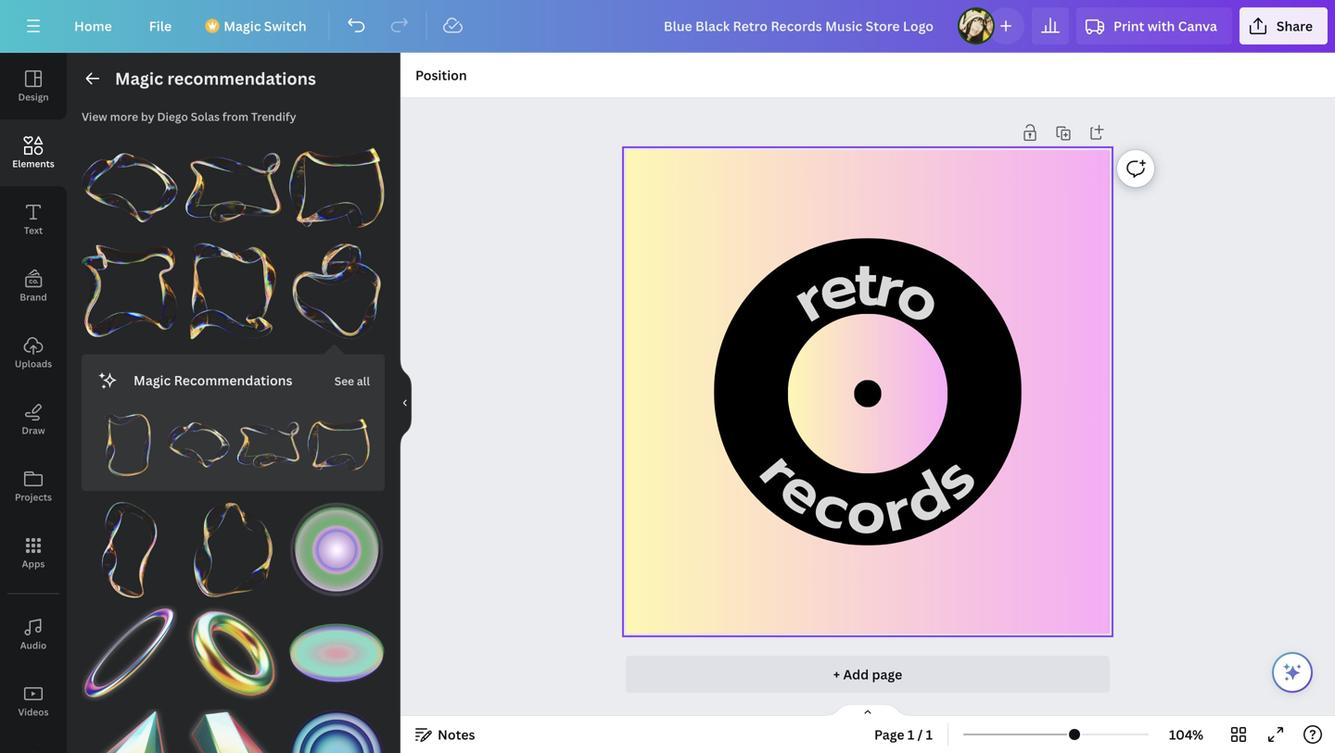 Task type: locate. For each thing, give the bounding box(es) containing it.
1
[[908, 726, 914, 744], [926, 726, 933, 744]]

by
[[141, 109, 154, 124]]

see all button
[[333, 362, 372, 399]]

1 holographic chrome decorative ring image from the left
[[82, 606, 178, 702]]

trendify
[[251, 109, 296, 124]]

2 holographic chrome decorative ring image from the left
[[185, 606, 281, 702]]

hide image
[[400, 359, 412, 448]]

file button
[[134, 7, 187, 45]]

1 vertical spatial magic
[[115, 67, 163, 90]]

videos
[[18, 707, 49, 719]]

holographic chrome decorative oblong image
[[289, 606, 385, 702]]

magic for magic recommendations
[[115, 67, 163, 90]]

position
[[415, 66, 467, 84]]

0 horizontal spatial holographic chrome decorative ring image
[[82, 606, 178, 702]]

1 vertical spatial holographic chrome decorative circle image
[[289, 710, 385, 754]]

2 1 from the left
[[926, 726, 933, 744]]

videos button
[[0, 669, 67, 735]]

uploads button
[[0, 320, 67, 387]]

magic left recommendations
[[134, 372, 171, 389]]

t
[[854, 238, 879, 331]]

projects button
[[0, 453, 67, 520]]

more
[[110, 109, 138, 124]]

apps
[[22, 558, 45, 571]]

projects
[[15, 491, 52, 504]]

transparent liquid blob frame image
[[82, 140, 178, 236], [185, 140, 281, 236], [289, 140, 385, 236], [82, 244, 178, 340], [185, 244, 281, 340], [289, 244, 385, 340], [96, 414, 159, 477], [167, 414, 229, 477], [237, 414, 300, 477], [307, 414, 370, 477], [82, 503, 178, 599], [185, 503, 281, 599]]

1 holographic chrome decorative circle image from the top
[[289, 503, 385, 599]]

text
[[24, 224, 43, 237]]

/
[[918, 726, 923, 744]]

2 vertical spatial magic
[[134, 372, 171, 389]]

0 vertical spatial magic
[[224, 17, 261, 35]]

1 left /
[[908, 726, 914, 744]]

holographic chrome decorative ring image up the holographic chrome decorative pyramid image
[[82, 606, 178, 702]]

elements
[[12, 158, 54, 170]]

magic switch button
[[194, 7, 321, 45]]

recommendations
[[167, 67, 316, 90]]

holographic chrome decorative ring image up holographic chrome decorative hexagon image
[[185, 606, 281, 702]]

+ add page
[[833, 666, 902, 684]]

recommendations
[[174, 372, 292, 389]]

magic up the by on the top left
[[115, 67, 163, 90]]

e
[[808, 238, 867, 338], [761, 444, 844, 539]]

file
[[149, 17, 172, 35]]

e for o
[[808, 238, 867, 338]]

1 right /
[[926, 726, 933, 744]]

magic inside button
[[224, 17, 261, 35]]

notes
[[438, 726, 475, 744]]

share button
[[1240, 7, 1328, 45]]

1 vertical spatial e
[[761, 444, 844, 539]]

holographic chrome decorative circle image
[[289, 503, 385, 599], [289, 710, 385, 754]]

magic
[[224, 17, 261, 35], [115, 67, 163, 90], [134, 372, 171, 389]]

1 horizontal spatial holographic chrome decorative ring image
[[185, 606, 281, 702]]

page 1 / 1
[[874, 726, 933, 744]]

magic switch
[[224, 17, 307, 35]]

0 vertical spatial e
[[808, 238, 867, 338]]

view
[[82, 109, 107, 124]]

104%
[[1169, 726, 1204, 744]]

r
[[867, 239, 913, 335], [775, 253, 844, 346], [738, 432, 824, 510], [875, 463, 919, 557]]

see all
[[334, 374, 370, 389]]

o
[[879, 248, 960, 349], [845, 467, 887, 559]]

notes button
[[408, 720, 483, 750]]

magic recommendations
[[134, 372, 292, 389]]

0 horizontal spatial 1
[[908, 726, 914, 744]]

holographic chrome decorative ring image
[[82, 606, 178, 702], [185, 606, 281, 702]]

draw button
[[0, 387, 67, 453]]

audio button
[[0, 602, 67, 669]]

print
[[1114, 17, 1145, 35]]

e for r
[[761, 444, 844, 539]]

add
[[843, 666, 869, 684]]

magic left switch
[[224, 17, 261, 35]]

1 horizontal spatial 1
[[926, 726, 933, 744]]

0 vertical spatial holographic chrome decorative circle image
[[289, 503, 385, 599]]

group
[[185, 129, 281, 236], [289, 129, 385, 236], [82, 140, 178, 236], [82, 232, 178, 340], [185, 232, 281, 340], [289, 232, 385, 340], [96, 403, 159, 477], [167, 403, 229, 477], [237, 403, 300, 477], [307, 403, 370, 477], [82, 491, 178, 599], [289, 491, 385, 599], [185, 503, 281, 599], [82, 595, 178, 702], [185, 606, 281, 702], [289, 606, 385, 702], [82, 699, 178, 754], [185, 699, 281, 754], [289, 699, 385, 754]]



Task type: vqa. For each thing, say whether or not it's contained in the screenshot.
the topmost Magic Morph image
no



Task type: describe. For each thing, give the bounding box(es) containing it.
elements button
[[0, 120, 67, 186]]

show pages image
[[823, 704, 912, 719]]

view more by diego solas button
[[82, 109, 220, 124]]

s
[[911, 435, 997, 521]]

main menu bar
[[0, 0, 1335, 53]]

from
[[222, 109, 248, 124]]

holographic chrome decorative hexagon image
[[185, 710, 281, 754]]

canva
[[1178, 17, 1217, 35]]

design button
[[0, 53, 67, 120]]

draw
[[22, 425, 45, 437]]

brand
[[20, 291, 47, 304]]

+
[[833, 666, 840, 684]]

with
[[1148, 17, 1175, 35]]

brand button
[[0, 253, 67, 320]]

0 vertical spatial o
[[879, 248, 960, 349]]

side panel tab list
[[0, 53, 67, 754]]

page
[[874, 726, 905, 744]]

all
[[357, 374, 370, 389]]

+ add page button
[[626, 656, 1110, 694]]

1 1 from the left
[[908, 726, 914, 744]]

home
[[74, 17, 112, 35]]

design
[[18, 91, 49, 103]]

magic recommendations
[[115, 67, 316, 90]]

audio
[[20, 640, 47, 652]]

diego
[[157, 109, 188, 124]]

104% button
[[1156, 720, 1217, 750]]

see
[[334, 374, 354, 389]]

share
[[1277, 17, 1313, 35]]

Design title text field
[[649, 7, 950, 45]]

magic for magic recommendations
[[134, 372, 171, 389]]

print with canva
[[1114, 17, 1217, 35]]

apps button
[[0, 520, 67, 587]]

switch
[[264, 17, 307, 35]]

print with canva button
[[1077, 7, 1232, 45]]

uploads
[[15, 358, 52, 370]]

solas
[[191, 109, 220, 124]]

trendify button
[[251, 109, 296, 124]]

view more by diego solas from trendify
[[82, 109, 296, 124]]

home link
[[59, 7, 127, 45]]

2 holographic chrome decorative circle image from the top
[[289, 710, 385, 754]]

page
[[872, 666, 902, 684]]

text button
[[0, 186, 67, 253]]

d
[[887, 449, 966, 549]]

canva assistant image
[[1281, 662, 1304, 684]]

position button
[[408, 60, 474, 90]]

c
[[802, 458, 863, 555]]

magic for magic switch
[[224, 17, 261, 35]]

holographic chrome decorative pyramid image
[[82, 710, 178, 754]]

1 vertical spatial o
[[845, 467, 887, 559]]



